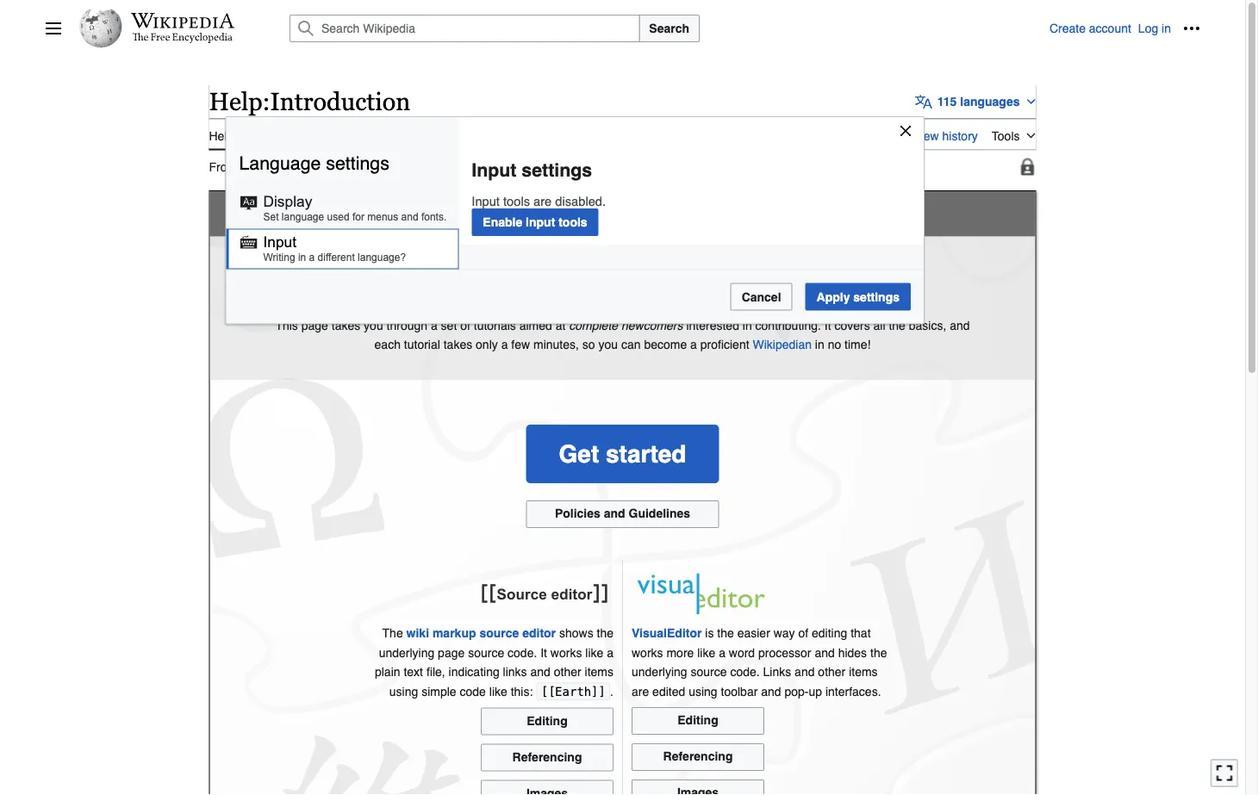 Task type: describe. For each thing, give the bounding box(es) containing it.
editor
[[523, 627, 556, 641]]

help for help : introduction
[[209, 87, 263, 116]]

help : introduction
[[209, 87, 411, 116]]

set
[[441, 319, 457, 332]]

through
[[387, 319, 428, 332]]

0 horizontal spatial you
[[364, 319, 383, 332]]

help page link
[[209, 119, 264, 151]]

a down interested
[[691, 338, 697, 352]]

input writing in a different language?
[[263, 234, 406, 263]]

search
[[650, 22, 690, 35]]

visualeditor
[[632, 627, 702, 641]]

wikipedia is made by people like you .
[[493, 272, 752, 288]]

guidelines
[[629, 507, 691, 521]]

input
[[526, 216, 556, 229]]

in inside input writing in a different language?
[[298, 252, 306, 263]]

2 horizontal spatial you
[[723, 272, 748, 288]]

0 vertical spatial wikipedia
[[663, 197, 804, 232]]

source inside is the easier way of editing that works more like a word processor and hides the underlying source code. links and other items are edited using toolbar and pop-up interfaces.
[[691, 666, 727, 679]]

create account log in
[[1050, 22, 1172, 35]]

code. inside is the easier way of editing that works more like a word processor and hides the underlying source code. links and other items are edited using toolbar and pop-up interfaces.
[[731, 666, 760, 679]]

[[earth]]
[[541, 685, 606, 699]]

basics,
[[909, 319, 947, 332]]

input settings
[[472, 160, 592, 181]]

this:
[[511, 685, 533, 699]]

get started link
[[526, 425, 720, 484]]

the wiki markup source editor
[[382, 627, 556, 641]]

become
[[644, 338, 687, 352]]

cancel button
[[731, 283, 793, 311]]

items inside shows the underlying page source code. it works like a plain text file, indicating links and other items using simple code like this:
[[585, 666, 614, 679]]

complete
[[569, 319, 618, 332]]

for
[[353, 211, 365, 223]]

other inside is the easier way of editing that works more like a word processor and hides the underlying source code. links and other items are edited using toolbar and pop-up interfaces.
[[819, 666, 846, 679]]

wiki
[[407, 627, 429, 641]]

pop-
[[785, 685, 809, 699]]

using inside is the easier way of editing that works more like a word processor and hides the underlying source code. links and other items are edited using toolbar and pop-up interfaces.
[[689, 685, 718, 699]]

wiki markup source editor link
[[407, 627, 556, 641]]

0 horizontal spatial takes
[[332, 319, 361, 332]]

personal tools navigation
[[1050, 15, 1206, 42]]

. inside [[earth]] .
[[611, 685, 614, 699]]

easier
[[738, 627, 771, 641]]

tutorial
[[404, 338, 440, 352]]

can
[[622, 338, 641, 352]]

code. inside shows the underlying page source code. it works like a plain text file, indicating links and other items using simple code like this:
[[508, 646, 537, 660]]

at
[[556, 319, 566, 332]]

using inside shows the underlying page source code. it works like a plain text file, indicating links and other items using simple code like this:
[[390, 685, 418, 699]]

page semi-protected image
[[1020, 158, 1037, 175]]

page for help
[[237, 129, 264, 143]]

are inside is the easier way of editing that works more like a word processor and hides the underlying source code. links and other items are edited using toolbar and pop-up interfaces.
[[632, 685, 649, 699]]

settings for input settings
[[522, 160, 592, 181]]

enable
[[483, 216, 523, 229]]

menu image
[[45, 20, 62, 37]]

underlying inside shows the underlying page source code. it works like a plain text file, indicating links and other items using simple code like this:
[[379, 646, 435, 660]]

0 horizontal spatial of
[[461, 319, 471, 332]]

word
[[729, 646, 755, 660]]

log in and more options image
[[1184, 20, 1201, 37]]

Search search field
[[269, 15, 1050, 42]]

no
[[828, 338, 842, 352]]

0 horizontal spatial referencing link
[[481, 744, 614, 772]]

policies and guidelines link
[[526, 501, 720, 529]]

people
[[644, 272, 691, 288]]

page inside shows the underlying page source code. it works like a plain text file, indicating links and other items using simple code like this:
[[438, 646, 465, 660]]

editing for the right 'referencing' link
[[678, 714, 719, 728]]

disabled.
[[556, 194, 606, 209]]

tutorials
[[474, 319, 516, 332]]

1 horizontal spatial .
[[748, 272, 752, 288]]

the up word
[[718, 627, 734, 641]]

history
[[943, 129, 978, 143]]

log in link
[[1139, 22, 1172, 35]]

page for this
[[302, 319, 328, 332]]

1 vertical spatial introduction
[[442, 197, 618, 232]]

newcomers
[[622, 319, 683, 332]]

and down editing
[[815, 646, 835, 660]]

are inside input tools are disabled. enable input tools
[[534, 194, 552, 209]]

different
[[318, 252, 355, 263]]

it inside interested in contributing. it covers all the basics, and each tutorial takes only a few minutes, so you can become a proficient
[[825, 319, 832, 332]]

enable input tools button
[[472, 209, 599, 236]]

languages
[[961, 95, 1020, 109]]

of inside is the easier way of editing that works more like a word processor and hides the underlying source code. links and other items are edited using toolbar and pop-up interfaces.
[[799, 627, 809, 641]]

editing link for the right 'referencing' link
[[632, 708, 765, 735]]

1 vertical spatial wikipedia
[[493, 272, 561, 288]]

links
[[503, 666, 527, 679]]

help:wikitext image
[[476, 570, 614, 618]]

1 horizontal spatial referencing link
[[632, 744, 765, 772]]

that
[[851, 627, 871, 641]]

is inside is the easier way of editing that works more like a word processor and hides the underlying source code. links and other items are edited using toolbar and pop-up interfaces.
[[706, 627, 714, 641]]

a inside shows the underlying page source code. it works like a plain text file, indicating links and other items using simple code like this:
[[607, 646, 614, 660]]

this page takes you through a set of tutorials aimed at complete newcomers
[[275, 319, 683, 332]]

input tools are disabled. enable input tools
[[472, 194, 606, 229]]

get
[[559, 441, 599, 468]]

115 languages
[[938, 95, 1020, 109]]

set
[[263, 211, 279, 223]]

tools
[[992, 129, 1020, 143]]

in inside interested in contributing. it covers all the basics, and each tutorial takes only a few minutes, so you can become a proficient
[[743, 319, 752, 332]]

:
[[263, 87, 270, 116]]

policies and guidelines
[[555, 507, 691, 521]]

and down the links
[[762, 685, 782, 699]]

minutes,
[[534, 338, 579, 352]]

underlying inside is the easier way of editing that works more like a word processor and hides the underlying source code. links and other items are edited using toolbar and pop-up interfaces.
[[632, 666, 688, 679]]

apply settings button
[[806, 283, 911, 311]]

toolbar
[[721, 685, 758, 699]]

language progressive image
[[916, 93, 933, 110]]

so
[[583, 338, 595, 352]]

hides
[[839, 646, 868, 660]]

wikipedia,
[[241, 160, 296, 174]]

wikipedia:visualeditor/user guide image
[[632, 570, 770, 618]]

a inside is the easier way of editing that works more like a word processor and hides the underlying source code. links and other items are edited using toolbar and pop-up interfaces.
[[719, 646, 726, 660]]

introduction to wikipedia
[[442, 197, 804, 232]]

source inside shows the underlying page source code. it works like a plain text file, indicating links and other items using simple code like this:
[[468, 646, 505, 660]]

fonts.
[[422, 211, 447, 223]]

writing
[[263, 252, 295, 263]]

input for input writing in a different language?
[[263, 234, 297, 250]]

interested
[[687, 319, 740, 332]]

115
[[938, 95, 957, 109]]

few
[[512, 338, 530, 352]]

account
[[1090, 22, 1132, 35]]



Task type: locate. For each thing, give the bounding box(es) containing it.
a left word
[[719, 646, 726, 660]]

interested in contributing. it covers all the basics, and each tutorial takes only a few minutes, so you can become a proficient
[[375, 319, 971, 352]]

referencing link
[[632, 744, 765, 772], [481, 744, 614, 772]]

interfaces.
[[826, 685, 882, 699]]

are up input
[[534, 194, 552, 209]]

1 horizontal spatial code.
[[731, 666, 760, 679]]

covers
[[835, 319, 871, 332]]

referencing link down edited
[[632, 744, 765, 772]]

code. up the links
[[508, 646, 537, 660]]

0 vertical spatial is
[[565, 272, 577, 288]]

like right more
[[698, 646, 716, 660]]

1 horizontal spatial editing link
[[632, 708, 765, 735]]

introduction down input settings
[[442, 197, 618, 232]]

1 vertical spatial help
[[209, 129, 234, 143]]

items up [[earth]] .
[[585, 666, 614, 679]]

fullscreen image
[[1217, 765, 1234, 782]]

0 vertical spatial tools
[[504, 194, 530, 209]]

you up cancel
[[723, 272, 748, 288]]

0 horizontal spatial are
[[534, 194, 552, 209]]

page up 'wikipedia,'
[[237, 129, 264, 143]]

1 vertical spatial of
[[799, 627, 809, 641]]

wikipedian link
[[753, 338, 812, 352]]

like down shows
[[586, 646, 604, 660]]

the right the all
[[889, 319, 906, 332]]

the inside interested in contributing. it covers all the basics, and each tutorial takes only a few minutes, so you can become a proficient
[[889, 319, 906, 332]]

other up [[earth]]
[[554, 666, 582, 679]]

works down "visualeditor" link
[[632, 646, 664, 660]]

tools
[[504, 194, 530, 209], [559, 216, 588, 229]]

visualeditor link
[[632, 627, 702, 641]]

[[earth]] .
[[541, 685, 614, 699]]

0 horizontal spatial is
[[565, 272, 577, 288]]

wikipedia image
[[131, 13, 235, 28]]

settings for apply settings
[[854, 290, 900, 304]]

a up [[earth]] .
[[607, 646, 614, 660]]

help up from
[[209, 129, 234, 143]]

settings up the all
[[854, 290, 900, 304]]

indicating
[[449, 666, 500, 679]]

works for underlying
[[632, 646, 664, 660]]

is left made
[[565, 272, 577, 288]]

a left different
[[309, 252, 315, 263]]

items
[[585, 666, 614, 679], [849, 666, 878, 679]]

apply
[[817, 290, 851, 304]]

help for help page
[[209, 129, 234, 143]]

0 horizontal spatial .
[[611, 685, 614, 699]]

help up help page link
[[209, 87, 263, 116]]

0 vertical spatial you
[[723, 272, 748, 288]]

and inside shows the underlying page source code. it works like a plain text file, indicating links and other items using simple code like this:
[[531, 666, 551, 679]]

and right the links
[[531, 666, 551, 679]]

1 horizontal spatial referencing
[[664, 750, 733, 764]]

and inside interested in contributing. it covers all the basics, and each tutorial takes only a few minutes, so you can become a proficient
[[950, 319, 971, 332]]

2 other from the left
[[819, 666, 846, 679]]

1 vertical spatial it
[[541, 646, 548, 660]]

input for input settings
[[472, 160, 517, 181]]

like inside is the easier way of editing that works more like a word processor and hides the underlying source code. links and other items are edited using toolbar and pop-up interfaces.
[[698, 646, 716, 660]]

it down editor
[[541, 646, 548, 660]]

0 horizontal spatial editing link
[[481, 708, 614, 736]]

0 horizontal spatial introduction
[[270, 87, 411, 116]]

aimed
[[520, 319, 553, 332]]

2 using from the left
[[689, 685, 718, 699]]

2 horizontal spatial settings
[[854, 290, 900, 304]]

1 horizontal spatial settings
[[522, 160, 592, 181]]

source down the wiki markup source editor link on the left bottom of page
[[468, 646, 505, 660]]

0 horizontal spatial tools
[[504, 194, 530, 209]]

referencing down this:
[[513, 750, 582, 764]]

1 vertical spatial you
[[364, 319, 383, 332]]

items up interfaces.
[[849, 666, 878, 679]]

0 horizontal spatial works
[[551, 646, 582, 660]]

2 horizontal spatial page
[[438, 646, 465, 660]]

made
[[581, 272, 619, 288]]

editing link down edited
[[632, 708, 765, 735]]

time!
[[845, 338, 871, 352]]

free
[[320, 160, 341, 174]]

1 vertical spatial code.
[[731, 666, 760, 679]]

editing for left 'referencing' link
[[527, 714, 568, 728]]

links
[[764, 666, 792, 679]]

search button
[[639, 15, 700, 42]]

the free encyclopedia image
[[132, 33, 233, 44]]

the right the hides
[[871, 646, 888, 660]]

this
[[275, 319, 298, 332]]

a inside input writing in a different language?
[[309, 252, 315, 263]]

1 other from the left
[[554, 666, 582, 679]]

1 help from the top
[[209, 87, 263, 116]]

introduction to wikipedia main content
[[202, 78, 1047, 796]]

markup
[[433, 627, 476, 641]]

edited
[[653, 685, 686, 699]]

settings up 'disabled.'
[[522, 160, 592, 181]]

1 items from the left
[[585, 666, 614, 679]]

2 vertical spatial source
[[691, 666, 727, 679]]

processor
[[759, 646, 812, 660]]

and up pop-
[[795, 666, 815, 679]]

from wikipedia, the free encyclopedia
[[209, 160, 414, 174]]

editing
[[812, 627, 848, 641]]

input
[[472, 160, 517, 181], [472, 194, 500, 209], [263, 234, 297, 250]]

way
[[774, 627, 796, 641]]

you up the each
[[364, 319, 383, 332]]

0 vertical spatial .
[[748, 272, 752, 288]]

in right writing at the top left of the page
[[298, 252, 306, 263]]

1 works from the left
[[551, 646, 582, 660]]

0 horizontal spatial items
[[585, 666, 614, 679]]

0 horizontal spatial using
[[390, 685, 418, 699]]

it
[[825, 319, 832, 332], [541, 646, 548, 660]]

0 horizontal spatial wikipedia
[[493, 272, 561, 288]]

2 works from the left
[[632, 646, 664, 660]]

1 horizontal spatial underlying
[[632, 666, 688, 679]]

and right the basics,
[[950, 319, 971, 332]]

source down more
[[691, 666, 727, 679]]

. right [[earth]]
[[611, 685, 614, 699]]

plain
[[375, 666, 401, 679]]

settings for language settings
[[326, 152, 390, 174]]

source left editor
[[480, 627, 519, 641]]

1 horizontal spatial works
[[632, 646, 664, 660]]

1 horizontal spatial of
[[799, 627, 809, 641]]

code. down word
[[731, 666, 760, 679]]

settings inside button
[[854, 290, 900, 304]]

0 vertical spatial input
[[472, 160, 517, 181]]

shows
[[560, 627, 594, 641]]

language
[[239, 152, 321, 174]]

other inside shows the underlying page source code. it works like a plain text file, indicating links and other items using simple code like this:
[[554, 666, 582, 679]]

0 horizontal spatial settings
[[326, 152, 390, 174]]

settings up display set language used for menus and fonts.
[[326, 152, 390, 174]]

proficient
[[701, 338, 750, 352]]

you inside interested in contributing. it covers all the basics, and each tutorial takes only a few minutes, so you can become a proficient
[[599, 338, 618, 352]]

in left "no"
[[816, 338, 825, 352]]

.
[[748, 272, 752, 288], [611, 685, 614, 699]]

are
[[534, 194, 552, 209], [632, 685, 649, 699]]

language?
[[358, 252, 406, 263]]

Search Wikipedia search field
[[290, 15, 640, 42]]

of right set
[[461, 319, 471, 332]]

1 vertical spatial source
[[468, 646, 505, 660]]

settings
[[326, 152, 390, 174], [522, 160, 592, 181], [854, 290, 900, 304]]

create account link
[[1050, 22, 1132, 35]]

0 horizontal spatial code.
[[508, 646, 537, 660]]

1 vertical spatial is
[[706, 627, 714, 641]]

simple
[[422, 685, 457, 699]]

language
[[282, 211, 324, 223]]

editing link for left 'referencing' link
[[481, 708, 614, 736]]

0 horizontal spatial other
[[554, 666, 582, 679]]

1 using from the left
[[390, 685, 418, 699]]

works for other
[[551, 646, 582, 660]]

2 vertical spatial you
[[599, 338, 618, 352]]

1 horizontal spatial editing
[[678, 714, 719, 728]]

the right shows
[[597, 627, 614, 641]]

display set language used for menus and fonts.
[[263, 193, 447, 223]]

shows the underlying page source code. it works like a plain text file, indicating links and other items using simple code like this:
[[375, 627, 614, 699]]

only
[[476, 338, 498, 352]]

1 horizontal spatial other
[[819, 666, 846, 679]]

input for input tools are disabled. enable input tools
[[472, 194, 500, 209]]

1 horizontal spatial tools
[[559, 216, 588, 229]]

in up proficient
[[743, 319, 752, 332]]

0 horizontal spatial underlying
[[379, 646, 435, 660]]

and right "policies"
[[604, 507, 626, 521]]

0 vertical spatial page
[[237, 129, 264, 143]]

menus
[[368, 211, 399, 223]]

from
[[209, 160, 237, 174]]

0 vertical spatial source
[[480, 627, 519, 641]]

takes down set
[[444, 338, 473, 352]]

the
[[382, 627, 403, 641]]

editing
[[678, 714, 719, 728], [527, 714, 568, 728]]

1 vertical spatial .
[[611, 685, 614, 699]]

2 vertical spatial page
[[438, 646, 465, 660]]

1 horizontal spatial using
[[689, 685, 718, 699]]

in
[[1162, 22, 1172, 35], [298, 252, 306, 263], [743, 319, 752, 332], [816, 338, 825, 352]]

tools down 'disabled.'
[[559, 216, 588, 229]]

referencing down edited
[[664, 750, 733, 764]]

page down markup
[[438, 646, 465, 660]]

0 horizontal spatial editing
[[527, 714, 568, 728]]

0 vertical spatial takes
[[332, 319, 361, 332]]

. up cancel
[[748, 272, 752, 288]]

like right people
[[695, 272, 719, 288]]

1 vertical spatial underlying
[[632, 666, 688, 679]]

display
[[263, 193, 312, 210]]

using down text
[[390, 685, 418, 699]]

and
[[401, 211, 419, 223], [950, 319, 971, 332], [604, 507, 626, 521], [815, 646, 835, 660], [531, 666, 551, 679], [795, 666, 815, 679], [762, 685, 782, 699]]

1 horizontal spatial it
[[825, 319, 832, 332]]

like left this:
[[490, 685, 508, 699]]

of right way
[[799, 627, 809, 641]]

is the easier way of editing that works more like a word processor and hides the underlying source code. links and other items are edited using toolbar and pop-up interfaces.
[[632, 627, 888, 699]]

1 horizontal spatial you
[[599, 338, 618, 352]]

it up "no"
[[825, 319, 832, 332]]

1 horizontal spatial takes
[[444, 338, 473, 352]]

and left fonts.
[[401, 211, 419, 223]]

0 vertical spatial code.
[[508, 646, 537, 660]]

is down wikipedia:visualeditor/user guide image
[[706, 627, 714, 641]]

0 horizontal spatial it
[[541, 646, 548, 660]]

each
[[375, 338, 401, 352]]

log
[[1139, 22, 1159, 35]]

up
[[809, 685, 823, 699]]

the left free
[[300, 160, 316, 174]]

underlying
[[379, 646, 435, 660], [632, 666, 688, 679]]

the
[[300, 160, 316, 174], [889, 319, 906, 332], [597, 627, 614, 641], [718, 627, 734, 641], [871, 646, 888, 660]]

1 horizontal spatial page
[[302, 319, 328, 332]]

items inside is the easier way of editing that works more like a word processor and hides the underlying source code. links and other items are edited using toolbar and pop-up interfaces.
[[849, 666, 878, 679]]

view history link
[[914, 119, 978, 149]]

1 horizontal spatial is
[[706, 627, 714, 641]]

in right log
[[1162, 22, 1172, 35]]

wikipedian in no time!
[[753, 338, 871, 352]]

a left set
[[431, 319, 438, 332]]

0 vertical spatial help
[[209, 87, 263, 116]]

in inside personal tools navigation
[[1162, 22, 1172, 35]]

takes
[[332, 319, 361, 332], [444, 338, 473, 352]]

wikipedian
[[753, 338, 812, 352]]

1 vertical spatial input
[[472, 194, 500, 209]]

1 vertical spatial takes
[[444, 338, 473, 352]]

code
[[460, 685, 486, 699]]

the inside shows the underlying page source code. it works like a plain text file, indicating links and other items using simple code like this:
[[597, 627, 614, 641]]

language settings
[[239, 152, 390, 174]]

1 horizontal spatial introduction
[[442, 197, 618, 232]]

underlying up text
[[379, 646, 435, 660]]

page right this in the left of the page
[[302, 319, 328, 332]]

referencing link down this:
[[481, 744, 614, 772]]

underlying up edited
[[632, 666, 688, 679]]

1 vertical spatial page
[[302, 319, 328, 332]]

policies
[[555, 507, 601, 521]]

it inside shows the underlying page source code. it works like a plain text file, indicating links and other items using simple code like this:
[[541, 646, 548, 660]]

takes inside interested in contributing. it covers all the basics, and each tutorial takes only a few minutes, so you can become a proficient
[[444, 338, 473, 352]]

0 vertical spatial introduction
[[270, 87, 411, 116]]

used
[[327, 211, 350, 223]]

editing down this:
[[527, 714, 568, 728]]

works inside shows the underlying page source code. it works like a plain text file, indicating links and other items using simple code like this:
[[551, 646, 582, 660]]

apply settings
[[817, 290, 900, 304]]

other up up
[[819, 666, 846, 679]]

editing link
[[632, 708, 765, 735], [481, 708, 614, 736]]

of
[[461, 319, 471, 332], [799, 627, 809, 641]]

takes right this in the left of the page
[[332, 319, 361, 332]]

0 vertical spatial of
[[461, 319, 471, 332]]

editing down edited
[[678, 714, 719, 728]]

more
[[667, 646, 694, 660]]

works down shows
[[551, 646, 582, 660]]

tools up enable
[[504, 194, 530, 209]]

like
[[695, 272, 719, 288], [586, 646, 604, 660], [698, 646, 716, 660], [490, 685, 508, 699]]

1 horizontal spatial wikipedia
[[663, 197, 804, 232]]

text
[[404, 666, 423, 679]]

and inside display set language used for menus and fonts.
[[401, 211, 419, 223]]

source
[[480, 627, 519, 641], [468, 646, 505, 660], [691, 666, 727, 679]]

0 vertical spatial are
[[534, 194, 552, 209]]

1 vertical spatial tools
[[559, 216, 588, 229]]

to
[[626, 197, 655, 232]]

you right so
[[599, 338, 618, 352]]

0 vertical spatial underlying
[[379, 646, 435, 660]]

0 vertical spatial it
[[825, 319, 832, 332]]

a
[[309, 252, 315, 263], [431, 319, 438, 332], [502, 338, 508, 352], [691, 338, 697, 352], [607, 646, 614, 660], [719, 646, 726, 660]]

input inside input writing in a different language?
[[263, 234, 297, 250]]

contributing.
[[756, 319, 822, 332]]

are left edited
[[632, 685, 649, 699]]

2 help from the top
[[209, 129, 234, 143]]

works inside is the easier way of editing that works more like a word processor and hides the underlying source code. links and other items are edited using toolbar and pop-up interfaces.
[[632, 646, 664, 660]]

introduction up free
[[270, 87, 411, 116]]

a left few
[[502, 338, 508, 352]]

1 vertical spatial are
[[632, 685, 649, 699]]

input inside input tools are disabled. enable input tools
[[472, 194, 500, 209]]

help page
[[209, 129, 264, 143]]

editing link down this:
[[481, 708, 614, 736]]

0 horizontal spatial page
[[237, 129, 264, 143]]

using right edited
[[689, 685, 718, 699]]

2 vertical spatial input
[[263, 234, 297, 250]]

all
[[874, 319, 886, 332]]

0 horizontal spatial referencing
[[513, 750, 582, 764]]

1 horizontal spatial items
[[849, 666, 878, 679]]

1 horizontal spatial are
[[632, 685, 649, 699]]

2 items from the left
[[849, 666, 878, 679]]

cancel
[[742, 290, 782, 304]]



Task type: vqa. For each thing, say whether or not it's contained in the screenshot.
The Entertainment Software Association announces that annual gaming expo E3 will no longer take place, after running for over 28 years. ( Washington Post )
no



